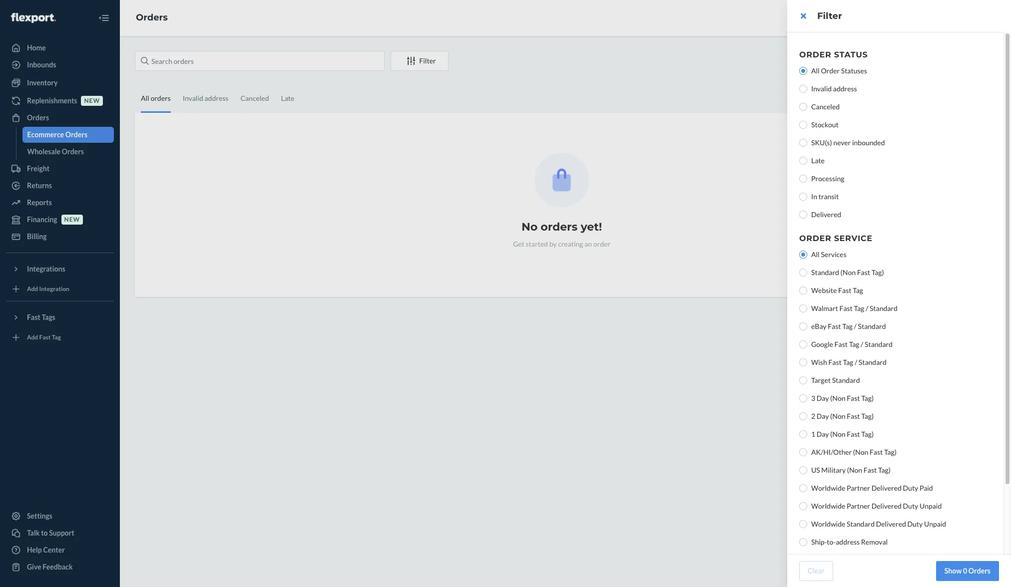 Task type: vqa. For each thing, say whether or not it's contained in the screenshot.
All orders
no



Task type: describe. For each thing, give the bounding box(es) containing it.
/ for google
[[861, 340, 864, 349]]

processing
[[812, 174, 845, 183]]

tag for wish
[[843, 358, 854, 367]]

status
[[834, 50, 868, 59]]

target
[[812, 376, 831, 385]]

canceled
[[812, 102, 840, 111]]

fast up website fast tag
[[857, 268, 871, 277]]

sku(s)
[[812, 138, 832, 147]]

1 vertical spatial order
[[821, 66, 840, 75]]

walmart
[[812, 304, 838, 313]]

0 vertical spatial address
[[833, 84, 857, 93]]

ship-to-address removal
[[812, 538, 888, 547]]

2 day (non fast tag)
[[812, 412, 874, 421]]

worldwide for worldwide standard delivered duty unpaid
[[812, 520, 846, 529]]

ebay fast tag / standard
[[812, 322, 886, 331]]

order service
[[800, 234, 873, 243]]

fast up "us military (non fast tag)"
[[870, 448, 883, 457]]

filter
[[818, 10, 842, 21]]

worldwide for worldwide partner delivered duty paid
[[812, 484, 846, 493]]

us military (non fast tag)
[[812, 466, 891, 475]]

order for service
[[800, 234, 832, 243]]

tag for ebay
[[843, 322, 853, 331]]

duty for worldwide standard delivered duty unpaid
[[908, 520, 923, 529]]

worldwide partner delivered duty unpaid
[[812, 502, 942, 511]]

google
[[812, 340, 834, 349]]

order for status
[[800, 50, 832, 59]]

unpaid for worldwide partner delivered duty unpaid
[[920, 502, 942, 511]]

fast up worldwide partner delivered duty paid
[[864, 466, 877, 475]]

inbounded
[[853, 138, 885, 147]]

(non for 3
[[831, 394, 846, 403]]

unpaid for worldwide standard delivered duty unpaid
[[925, 520, 947, 529]]

removal
[[861, 538, 888, 547]]

wish
[[812, 358, 827, 367]]

standard up website
[[812, 268, 840, 277]]

2
[[812, 412, 816, 421]]

military
[[822, 466, 846, 475]]

/ for walmart
[[866, 304, 869, 313]]

partner for worldwide partner delivered duty paid
[[847, 484, 871, 493]]

tag for google
[[849, 340, 860, 349]]

(non for us
[[847, 466, 863, 475]]

delivered for worldwide partner delivered duty unpaid
[[872, 502, 902, 511]]

tag) for us military (non fast tag)
[[879, 466, 891, 475]]

1 day (non fast tag)
[[812, 430, 874, 439]]

all for order service
[[812, 250, 820, 259]]

standard (non fast tag)
[[812, 268, 884, 277]]

service
[[834, 234, 873, 243]]

(non up website fast tag
[[841, 268, 856, 277]]

paid
[[920, 484, 933, 493]]

3
[[812, 394, 816, 403]]

in
[[812, 192, 818, 201]]

0
[[964, 567, 968, 576]]

ak/hi/other
[[812, 448, 852, 457]]

walmart fast tag / standard
[[812, 304, 898, 313]]

tag for walmart
[[854, 304, 865, 313]]

google fast tag / standard
[[812, 340, 893, 349]]

transit
[[819, 192, 839, 201]]

worldwide standard delivered duty unpaid
[[812, 520, 947, 529]]

show 0 orders button
[[936, 562, 1000, 582]]

standard up ebay fast tag / standard
[[870, 304, 898, 313]]

invalid address
[[812, 84, 857, 93]]

website fast tag
[[812, 286, 864, 295]]

tag) for 3 day (non fast tag)
[[862, 394, 874, 403]]



Task type: locate. For each thing, give the bounding box(es) containing it.
delivered down 'worldwide partner delivered duty unpaid'
[[876, 520, 906, 529]]

all up invalid
[[812, 66, 820, 75]]

show
[[945, 567, 962, 576]]

/ for ebay
[[854, 322, 857, 331]]

late
[[812, 156, 825, 165]]

worldwide
[[812, 484, 846, 493], [812, 502, 846, 511], [812, 520, 846, 529]]

partner for worldwide partner delivered duty unpaid
[[847, 502, 871, 511]]

fast up ak/hi/other (non fast tag)
[[847, 430, 860, 439]]

orders
[[969, 567, 991, 576]]

day right 3
[[817, 394, 829, 403]]

fast down 3 day (non fast tag)
[[847, 412, 860, 421]]

clear
[[808, 567, 825, 576]]

(non down target standard
[[831, 394, 846, 403]]

(non for 2
[[831, 412, 846, 421]]

2 partner from the top
[[847, 502, 871, 511]]

None radio
[[800, 67, 808, 75], [800, 251, 808, 259], [800, 323, 808, 331], [800, 377, 808, 385], [800, 413, 808, 421], [800, 431, 808, 439], [800, 449, 808, 457], [800, 67, 808, 75], [800, 251, 808, 259], [800, 323, 808, 331], [800, 377, 808, 385], [800, 413, 808, 421], [800, 431, 808, 439], [800, 449, 808, 457]]

0 vertical spatial unpaid
[[920, 502, 942, 511]]

order up all order statuses
[[800, 50, 832, 59]]

duty left paid
[[903, 484, 919, 493]]

1 vertical spatial unpaid
[[925, 520, 947, 529]]

/ down walmart fast tag / standard
[[854, 322, 857, 331]]

order status
[[800, 50, 868, 59]]

1 all from the top
[[812, 66, 820, 75]]

day
[[817, 394, 829, 403], [817, 412, 829, 421], [817, 430, 829, 439]]

standard
[[812, 268, 840, 277], [870, 304, 898, 313], [858, 322, 886, 331], [865, 340, 893, 349], [859, 358, 887, 367], [832, 376, 860, 385], [847, 520, 875, 529]]

standard down walmart fast tag / standard
[[858, 322, 886, 331]]

1
[[812, 430, 816, 439]]

fast right google
[[835, 340, 848, 349]]

delivered up 'worldwide partner delivered duty unpaid'
[[872, 484, 902, 493]]

duty down paid
[[908, 520, 923, 529]]

/ for wish
[[855, 358, 858, 367]]

in transit
[[812, 192, 839, 201]]

fast down standard (non fast tag)
[[839, 286, 852, 295]]

worldwide partner delivered duty paid
[[812, 484, 933, 493]]

all
[[812, 66, 820, 75], [812, 250, 820, 259]]

2 worldwide from the top
[[812, 502, 846, 511]]

(non up "us military (non fast tag)"
[[854, 448, 869, 457]]

1 vertical spatial duty
[[903, 502, 919, 511]]

fast right ebay
[[828, 322, 841, 331]]

day right 1
[[817, 430, 829, 439]]

show 0 orders
[[945, 567, 991, 576]]

3 day (non fast tag)
[[812, 394, 874, 403]]

day for 2
[[817, 412, 829, 421]]

standard down the wish fast tag / standard at the right bottom of the page
[[832, 376, 860, 385]]

order down order status
[[821, 66, 840, 75]]

tag) for 2 day (non fast tag)
[[862, 412, 874, 421]]

tag)
[[872, 268, 884, 277], [862, 394, 874, 403], [862, 412, 874, 421], [862, 430, 874, 439], [885, 448, 897, 457], [879, 466, 891, 475]]

3 day from the top
[[817, 430, 829, 439]]

duty
[[903, 484, 919, 493], [903, 502, 919, 511], [908, 520, 923, 529]]

2 vertical spatial duty
[[908, 520, 923, 529]]

statuses
[[841, 66, 868, 75]]

never
[[834, 138, 851, 147]]

0 vertical spatial all
[[812, 66, 820, 75]]

website
[[812, 286, 837, 295]]

(non down "2 day (non fast tag)"
[[831, 430, 846, 439]]

duty for worldwide partner delivered duty unpaid
[[903, 502, 919, 511]]

1 vertical spatial day
[[817, 412, 829, 421]]

partner down "us military (non fast tag)"
[[847, 484, 871, 493]]

sku(s) never inbounded
[[812, 138, 885, 147]]

1 worldwide from the top
[[812, 484, 846, 493]]

delivered
[[812, 210, 842, 219], [872, 484, 902, 493], [872, 502, 902, 511], [876, 520, 906, 529]]

tag up walmart fast tag / standard
[[853, 286, 864, 295]]

us
[[812, 466, 820, 475]]

0 vertical spatial day
[[817, 394, 829, 403]]

day right 2
[[817, 412, 829, 421]]

tag for website
[[853, 286, 864, 295]]

2 vertical spatial order
[[800, 234, 832, 243]]

1 partner from the top
[[847, 484, 871, 493]]

tag
[[853, 286, 864, 295], [854, 304, 865, 313], [843, 322, 853, 331], [849, 340, 860, 349], [843, 358, 854, 367]]

fast up "2 day (non fast tag)"
[[847, 394, 860, 403]]

2 day from the top
[[817, 412, 829, 421]]

tag down the google fast tag / standard
[[843, 358, 854, 367]]

delivered for worldwide partner delivered duty paid
[[872, 484, 902, 493]]

duty up worldwide standard delivered duty unpaid
[[903, 502, 919, 511]]

2 vertical spatial worldwide
[[812, 520, 846, 529]]

tag up ebay fast tag / standard
[[854, 304, 865, 313]]

/ down the google fast tag / standard
[[855, 358, 858, 367]]

tag up the google fast tag / standard
[[843, 322, 853, 331]]

ship-
[[812, 538, 827, 547]]

target standard
[[812, 376, 860, 385]]

standard up ship-to-address removal
[[847, 520, 875, 529]]

tag) for 1 day (non fast tag)
[[862, 430, 874, 439]]

1 vertical spatial all
[[812, 250, 820, 259]]

tag up the wish fast tag / standard at the right bottom of the page
[[849, 340, 860, 349]]

address
[[833, 84, 857, 93], [836, 538, 860, 547]]

/ up ebay fast tag / standard
[[866, 304, 869, 313]]

day for 3
[[817, 394, 829, 403]]

address down all order statuses
[[833, 84, 857, 93]]

fast up ebay fast tag / standard
[[840, 304, 853, 313]]

/
[[866, 304, 869, 313], [854, 322, 857, 331], [861, 340, 864, 349], [855, 358, 858, 367]]

standard down the google fast tag / standard
[[859, 358, 887, 367]]

close image
[[801, 12, 806, 20]]

worldwide for worldwide partner delivered duty unpaid
[[812, 502, 846, 511]]

services
[[821, 250, 847, 259]]

ebay
[[812, 322, 827, 331]]

ak/hi/other (non fast tag)
[[812, 448, 897, 457]]

1 vertical spatial address
[[836, 538, 860, 547]]

2 vertical spatial day
[[817, 430, 829, 439]]

fast
[[857, 268, 871, 277], [839, 286, 852, 295], [840, 304, 853, 313], [828, 322, 841, 331], [835, 340, 848, 349], [829, 358, 842, 367], [847, 394, 860, 403], [847, 412, 860, 421], [847, 430, 860, 439], [870, 448, 883, 457], [864, 466, 877, 475]]

invalid
[[812, 84, 832, 93]]

/ up the wish fast tag / standard at the right bottom of the page
[[861, 340, 864, 349]]

0 vertical spatial order
[[800, 50, 832, 59]]

0 vertical spatial worldwide
[[812, 484, 846, 493]]

wish fast tag / standard
[[812, 358, 887, 367]]

delivered up worldwide standard delivered duty unpaid
[[872, 502, 902, 511]]

partner down worldwide partner delivered duty paid
[[847, 502, 871, 511]]

1 day from the top
[[817, 394, 829, 403]]

to-
[[827, 538, 836, 547]]

standard up the wish fast tag / standard at the right bottom of the page
[[865, 340, 893, 349]]

(non
[[841, 268, 856, 277], [831, 394, 846, 403], [831, 412, 846, 421], [831, 430, 846, 439], [854, 448, 869, 457], [847, 466, 863, 475]]

all left services
[[812, 250, 820, 259]]

stockout
[[812, 120, 839, 129]]

2 all from the top
[[812, 250, 820, 259]]

(non up '1 day (non fast tag)'
[[831, 412, 846, 421]]

3 worldwide from the top
[[812, 520, 846, 529]]

unpaid
[[920, 502, 942, 511], [925, 520, 947, 529]]

fast right the wish
[[829, 358, 842, 367]]

None radio
[[800, 85, 808, 93], [800, 103, 808, 111], [800, 121, 808, 129], [800, 139, 808, 147], [800, 157, 808, 165], [800, 175, 808, 183], [800, 193, 808, 201], [800, 211, 808, 219], [800, 269, 808, 277], [800, 287, 808, 295], [800, 305, 808, 313], [800, 341, 808, 349], [800, 359, 808, 367], [800, 395, 808, 403], [800, 467, 808, 475], [800, 485, 808, 493], [800, 503, 808, 511], [800, 521, 808, 529], [800, 539, 808, 547], [800, 85, 808, 93], [800, 103, 808, 111], [800, 121, 808, 129], [800, 139, 808, 147], [800, 157, 808, 165], [800, 175, 808, 183], [800, 193, 808, 201], [800, 211, 808, 219], [800, 269, 808, 277], [800, 287, 808, 295], [800, 305, 808, 313], [800, 341, 808, 349], [800, 359, 808, 367], [800, 395, 808, 403], [800, 467, 808, 475], [800, 485, 808, 493], [800, 503, 808, 511], [800, 521, 808, 529], [800, 539, 808, 547]]

all order statuses
[[812, 66, 868, 75]]

address left the removal
[[836, 538, 860, 547]]

all for order status
[[812, 66, 820, 75]]

delivered down in transit
[[812, 210, 842, 219]]

1 vertical spatial partner
[[847, 502, 871, 511]]

partner
[[847, 484, 871, 493], [847, 502, 871, 511]]

order
[[800, 50, 832, 59], [821, 66, 840, 75], [800, 234, 832, 243]]

duty for worldwide partner delivered duty paid
[[903, 484, 919, 493]]

day for 1
[[817, 430, 829, 439]]

all services
[[812, 250, 847, 259]]

clear button
[[800, 562, 833, 582]]

(non for 1
[[831, 430, 846, 439]]

order up all services
[[800, 234, 832, 243]]

(non down ak/hi/other (non fast tag)
[[847, 466, 863, 475]]

delivered for worldwide standard delivered duty unpaid
[[876, 520, 906, 529]]

1 vertical spatial worldwide
[[812, 502, 846, 511]]

0 vertical spatial duty
[[903, 484, 919, 493]]

0 vertical spatial partner
[[847, 484, 871, 493]]



